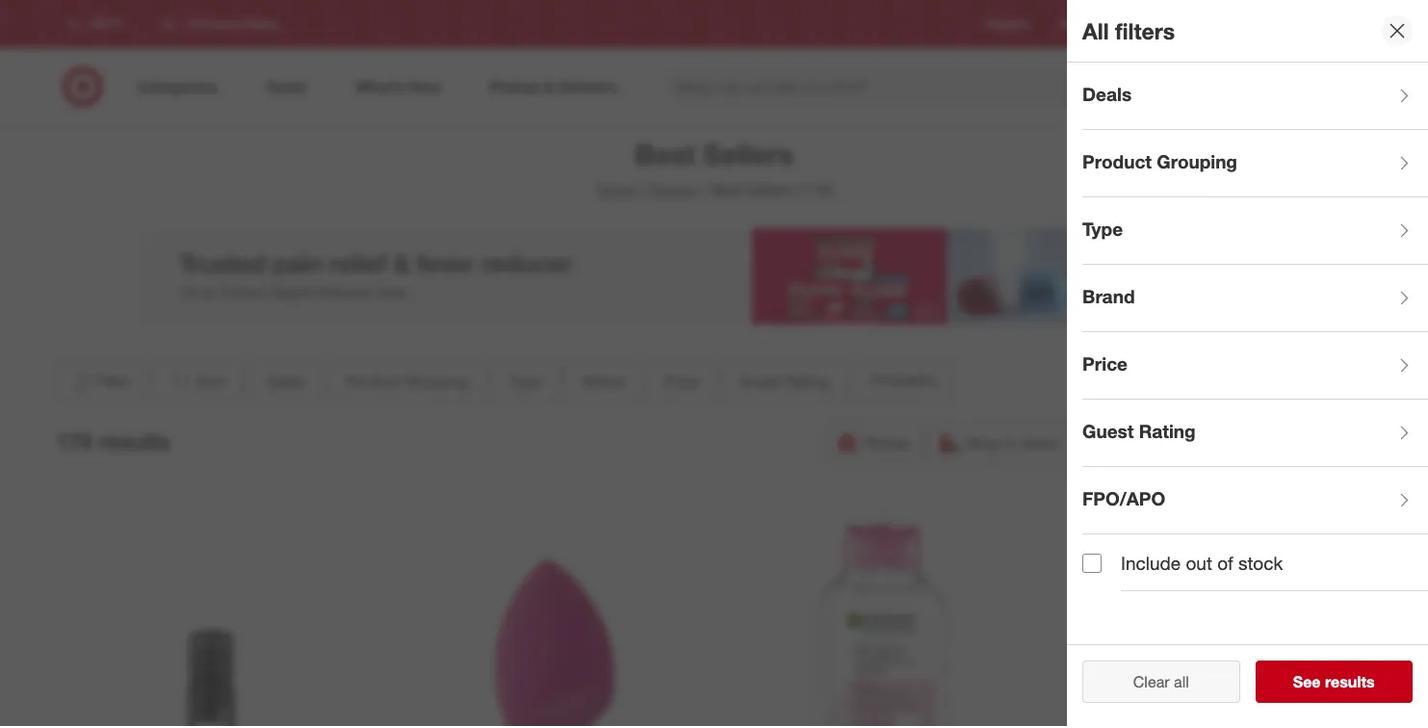 Task type: describe. For each thing, give the bounding box(es) containing it.
in
[[1006, 433, 1018, 453]]

search
[[1131, 79, 1178, 98]]

delivery
[[1188, 433, 1244, 453]]

type inside all filters dialog
[[1083, 217, 1123, 239]]

0 vertical spatial type button
[[1083, 197, 1428, 265]]

2 / from the left
[[703, 180, 708, 199]]

product grouping inside all filters dialog
[[1083, 150, 1238, 172]]

0 horizontal spatial best
[[635, 137, 695, 171]]

0 horizontal spatial fpo/apo
[[870, 372, 937, 391]]

Include out of stock checkbox
[[1083, 553, 1102, 573]]

0 horizontal spatial fpo/apo button
[[854, 360, 954, 403]]

0 horizontal spatial guest
[[739, 372, 781, 391]]

all
[[1174, 672, 1189, 692]]

0 horizontal spatial deals button
[[250, 360, 321, 403]]

0 vertical spatial deals button
[[1083, 63, 1428, 130]]

clear all button
[[1083, 661, 1240, 703]]

brand inside all filters dialog
[[1083, 285, 1135, 307]]

guest inside all filters dialog
[[1083, 420, 1134, 442]]

176
[[55, 427, 92, 454]]

rating inside all filters dialog
[[1139, 420, 1196, 442]]

search button
[[1131, 65, 1178, 112]]

see results button
[[1256, 661, 1413, 703]]

all filters
[[1083, 17, 1175, 44]]

filter button
[[55, 360, 145, 403]]

fpo/apo button inside all filters dialog
[[1083, 467, 1428, 535]]

grouping inside all filters dialog
[[1157, 150, 1238, 172]]

0 horizontal spatial product
[[345, 372, 400, 391]]

product inside all filters dialog
[[1083, 150, 1152, 172]]

include
[[1121, 552, 1181, 574]]

clear
[[1134, 672, 1170, 692]]

weekly ad
[[1061, 17, 1115, 31]]

stock
[[1239, 552, 1283, 574]]

filter
[[97, 372, 131, 391]]

0 horizontal spatial price button
[[647, 360, 715, 403]]

guest rating inside all filters dialog
[[1083, 420, 1196, 442]]

1 horizontal spatial price button
[[1083, 332, 1428, 400]]

best sellers target / beauty / best sellers (176)
[[596, 137, 833, 199]]

see results
[[1293, 672, 1375, 692]]

filters
[[1115, 17, 1175, 44]]

0 horizontal spatial guest rating button
[[723, 360, 846, 403]]

day
[[1157, 433, 1184, 453]]

clear all
[[1134, 672, 1189, 692]]

176 results
[[55, 427, 170, 454]]

see
[[1293, 672, 1321, 692]]

same day delivery
[[1113, 433, 1244, 453]]

include out of stock
[[1121, 552, 1283, 574]]

1 vertical spatial brand
[[582, 372, 623, 391]]

all
[[1083, 17, 1109, 44]]

(176)
[[799, 180, 833, 199]]

0 horizontal spatial guest rating
[[739, 372, 829, 391]]

0 vertical spatial sellers
[[703, 137, 793, 171]]

shop in store
[[965, 433, 1057, 453]]

of
[[1218, 552, 1234, 574]]

What can we help you find? suggestions appear below search field
[[665, 65, 1145, 108]]

1 horizontal spatial product grouping button
[[1083, 130, 1428, 197]]



Task type: locate. For each thing, give the bounding box(es) containing it.
guest rating button inside all filters dialog
[[1083, 400, 1428, 467]]

pickup
[[863, 433, 910, 453]]

1 vertical spatial fpo/apo
[[1083, 487, 1166, 509]]

ad
[[1101, 17, 1115, 31]]

1 horizontal spatial type button
[[1083, 197, 1428, 265]]

1 horizontal spatial product grouping
[[1083, 150, 1238, 172]]

deals inside all filters dialog
[[1083, 82, 1132, 105]]

grouping
[[1157, 150, 1238, 172], [404, 372, 468, 391]]

redcard link
[[1146, 16, 1192, 32]]

1 vertical spatial guest rating
[[1083, 420, 1196, 442]]

best right beauty
[[712, 180, 744, 199]]

same
[[1113, 433, 1153, 453]]

0 vertical spatial type
[[1083, 217, 1123, 239]]

1 vertical spatial product
[[345, 372, 400, 391]]

/ right "target"
[[642, 180, 647, 199]]

1 vertical spatial guest
[[1083, 420, 1134, 442]]

/ right beauty
[[703, 180, 708, 199]]

deals button
[[1083, 63, 1428, 130], [250, 360, 321, 403]]

0 vertical spatial product grouping button
[[1083, 130, 1428, 197]]

1 vertical spatial rating
[[1139, 420, 1196, 442]]

0 horizontal spatial product grouping
[[345, 372, 468, 391]]

sort
[[196, 372, 226, 391]]

1 horizontal spatial guest rating button
[[1083, 400, 1428, 467]]

1 / from the left
[[642, 180, 647, 199]]

deals right sort
[[266, 372, 305, 391]]

beauty
[[651, 180, 699, 199]]

same day delivery button
[[1078, 422, 1256, 464]]

price inside all filters dialog
[[1083, 352, 1128, 374]]

1 horizontal spatial brand button
[[1083, 265, 1428, 332]]

fpo/apo button
[[854, 360, 954, 403], [1083, 467, 1428, 535]]

guest rating
[[739, 372, 829, 391], [1083, 420, 1196, 442]]

love wellness the killer boric acid suppositories - 14ct image
[[1068, 506, 1366, 726], [1068, 506, 1366, 726]]

1 vertical spatial brand button
[[566, 360, 640, 403]]

1 vertical spatial sellers
[[748, 180, 795, 199]]

1 horizontal spatial /
[[703, 180, 708, 199]]

1 horizontal spatial guest rating
[[1083, 420, 1196, 442]]

garnier skinactive micellar cleansing water all-in-1 makeup remover & cleanser image
[[733, 506, 1030, 726], [733, 506, 1030, 726]]

0 horizontal spatial type button
[[492, 360, 558, 403]]

1 vertical spatial type
[[509, 372, 541, 391]]

0 vertical spatial best
[[635, 137, 695, 171]]

all filters dialog
[[1067, 0, 1428, 726]]

fpo/apo inside all filters dialog
[[1083, 487, 1166, 509]]

0 horizontal spatial deals
[[266, 372, 305, 391]]

0 vertical spatial guest rating
[[739, 372, 829, 391]]

0 vertical spatial guest
[[739, 372, 781, 391]]

0 vertical spatial fpo/apo button
[[854, 360, 954, 403]]

results
[[98, 427, 170, 454], [1325, 672, 1375, 692]]

1 horizontal spatial deals button
[[1083, 63, 1428, 130]]

0 vertical spatial brand
[[1083, 285, 1135, 307]]

pickup button
[[827, 422, 922, 464]]

0 horizontal spatial rating
[[785, 372, 829, 391]]

0 horizontal spatial brand
[[582, 372, 623, 391]]

target link
[[596, 180, 638, 199]]

0 vertical spatial brand button
[[1083, 265, 1428, 332]]

type button
[[1083, 197, 1428, 265], [492, 360, 558, 403]]

0 vertical spatial fpo/apo
[[870, 372, 937, 391]]

registry link
[[987, 16, 1030, 32]]

fpo/apo
[[870, 372, 937, 391], [1083, 487, 1166, 509]]

1 horizontal spatial type
[[1083, 217, 1123, 239]]

1 vertical spatial results
[[1325, 672, 1375, 692]]

0 vertical spatial deals
[[1083, 82, 1132, 105]]

1 horizontal spatial brand
[[1083, 285, 1135, 307]]

1 vertical spatial grouping
[[404, 372, 468, 391]]

1 vertical spatial best
[[712, 180, 744, 199]]

weekly ad link
[[1061, 16, 1115, 32]]

0 vertical spatial rating
[[785, 372, 829, 391]]

sellers
[[703, 137, 793, 171], [748, 180, 795, 199]]

product grouping
[[1083, 150, 1238, 172], [345, 372, 468, 391]]

guest
[[739, 372, 781, 391], [1083, 420, 1134, 442]]

results inside 'button'
[[1325, 672, 1375, 692]]

results right 176
[[98, 427, 170, 454]]

1 horizontal spatial best
[[712, 180, 744, 199]]

target
[[596, 180, 638, 199]]

0 vertical spatial product
[[1083, 150, 1152, 172]]

1 horizontal spatial fpo/apo button
[[1083, 467, 1428, 535]]

0 horizontal spatial /
[[642, 180, 647, 199]]

1 horizontal spatial fpo/apo
[[1083, 487, 1166, 509]]

0 horizontal spatial results
[[98, 427, 170, 454]]

1 vertical spatial product grouping
[[345, 372, 468, 391]]

1 horizontal spatial deals
[[1083, 82, 1132, 105]]

brand
[[1083, 285, 1135, 307], [582, 372, 623, 391]]

store
[[1022, 433, 1057, 453]]

brand button
[[1083, 265, 1428, 332], [566, 360, 640, 403]]

product
[[1083, 150, 1152, 172], [345, 372, 400, 391]]

1 vertical spatial type button
[[492, 360, 558, 403]]

registry
[[987, 17, 1030, 31]]

price
[[1083, 352, 1128, 374], [664, 372, 699, 391]]

1 vertical spatial deals
[[266, 372, 305, 391]]

deals down all in the top right of the page
[[1083, 82, 1132, 105]]

price button
[[1083, 332, 1428, 400], [647, 360, 715, 403]]

/
[[642, 180, 647, 199], [703, 180, 708, 199]]

out
[[1186, 552, 1213, 574]]

shop in store button
[[930, 422, 1070, 464]]

product grouping button
[[1083, 130, 1428, 197], [329, 360, 485, 403]]

1 horizontal spatial rating
[[1139, 420, 1196, 442]]

0 horizontal spatial grouping
[[404, 372, 468, 391]]

deals
[[1083, 82, 1132, 105], [266, 372, 305, 391]]

fpo/apo up pickup at right
[[870, 372, 937, 391]]

guest rating button
[[723, 360, 846, 403], [1083, 400, 1428, 467]]

kristin ess style reviving dry shampoo with vitamin c for oily hair image
[[63, 506, 359, 726], [63, 506, 359, 726]]

sort button
[[153, 360, 242, 403]]

results right see
[[1325, 672, 1375, 692]]

e.l.f. total face sponge image
[[398, 506, 694, 726], [398, 506, 694, 726]]

fpo/apo button up pickup at right
[[854, 360, 954, 403]]

rating
[[785, 372, 829, 391], [1139, 420, 1196, 442]]

beauty link
[[651, 180, 699, 199]]

1 horizontal spatial grouping
[[1157, 150, 1238, 172]]

1 vertical spatial fpo/apo button
[[1083, 467, 1428, 535]]

results for 176 results
[[98, 427, 170, 454]]

type
[[1083, 217, 1123, 239], [509, 372, 541, 391]]

redcard
[[1146, 17, 1192, 31]]

sponsored
[[1235, 325, 1292, 340]]

1 vertical spatial product grouping button
[[329, 360, 485, 403]]

1 horizontal spatial results
[[1325, 672, 1375, 692]]

fpo/apo down same
[[1083, 487, 1166, 509]]

0 vertical spatial results
[[98, 427, 170, 454]]

1 horizontal spatial guest
[[1083, 420, 1134, 442]]

0 vertical spatial product grouping
[[1083, 150, 1238, 172]]

best
[[635, 137, 695, 171], [712, 180, 744, 199]]

0 horizontal spatial product grouping button
[[329, 360, 485, 403]]

0 vertical spatial grouping
[[1157, 150, 1238, 172]]

advertisement region
[[136, 228, 1292, 324]]

results for see results
[[1325, 672, 1375, 692]]

fpo/apo button up stock
[[1083, 467, 1428, 535]]

shop
[[965, 433, 1002, 453]]

0 horizontal spatial type
[[509, 372, 541, 391]]

1 horizontal spatial product
[[1083, 150, 1152, 172]]

0 horizontal spatial brand button
[[566, 360, 640, 403]]

0 horizontal spatial price
[[664, 372, 699, 391]]

best up beauty
[[635, 137, 695, 171]]

weekly
[[1061, 17, 1098, 31]]

1 vertical spatial deals button
[[250, 360, 321, 403]]

1 horizontal spatial price
[[1083, 352, 1128, 374]]



Task type: vqa. For each thing, say whether or not it's contained in the screenshot.
- within Energizer Max AAA Batteries - Alkaline Battery
no



